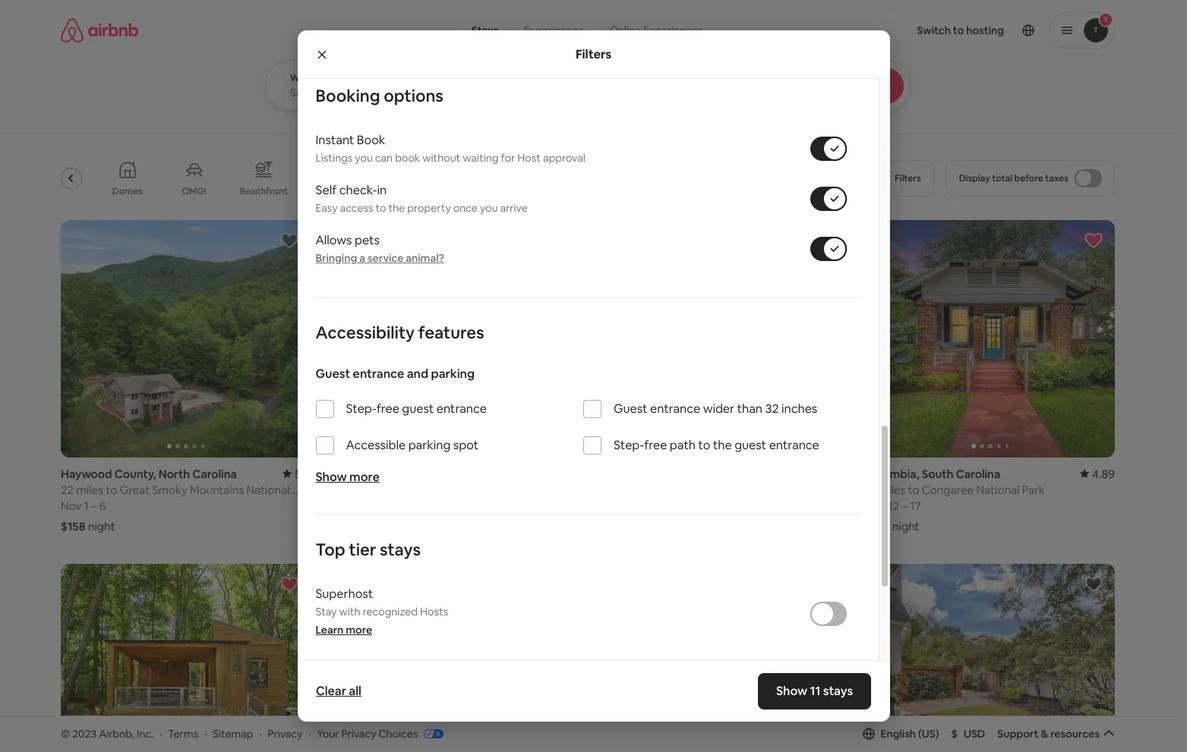 Task type: describe. For each thing, give the bounding box(es) containing it.
support & resources button
[[998, 728, 1115, 741]]

without
[[423, 151, 461, 165]]

– inside columbia, south carolina 17 miles to congaree national park nov 12 – 17 $103 night
[[902, 499, 908, 513]]

terms link
[[168, 727, 198, 741]]

$
[[952, 728, 958, 741]]

check-
[[339, 183, 377, 198]]

carolina inside 'haywood county, north carolina 22 miles to great smoky mountains national park'
[[192, 467, 237, 481]]

mountains inside 'haywood county, north carolina 22 miles to great smoky mountains national park'
[[190, 483, 244, 497]]

to right "path"
[[698, 438, 711, 454]]

none search field containing stays
[[265, 0, 952, 111]]

tier
[[349, 540, 376, 561]]

map
[[583, 661, 605, 674]]

free for guest
[[377, 401, 399, 417]]

remove from wishlist: west columbia, south carolina image
[[817, 232, 835, 250]]

amazing
[[18, 185, 56, 197]]

terms
[[168, 727, 198, 741]]

guest entrance and parking
[[316, 366, 475, 382]]

you inside self check-in easy access to the property once you arrive
[[480, 201, 498, 215]]

spot
[[453, 438, 479, 454]]

2 · from the left
[[204, 727, 207, 741]]

the-
[[329, 185, 347, 197]]

filters dialog
[[297, 30, 890, 725]]

resources
[[1051, 728, 1100, 741]]

Where field
[[290, 86, 489, 100]]

privacy link
[[268, 727, 303, 741]]

experiences inside button
[[524, 24, 583, 37]]

carolina for columbia, south carolina 17 miles to congaree national park nov 12 – 17 $103 night
[[956, 467, 1001, 481]]

miles for 43
[[344, 483, 372, 497]]

your
[[317, 727, 339, 741]]

entrance left 'and'
[[353, 366, 404, 382]]

$ usd
[[952, 728, 986, 741]]

experiences button
[[511, 15, 596, 46]]

1 privacy from the left
[[268, 727, 303, 741]]

learn
[[316, 624, 344, 638]]

national inside asheville, north carolina 43 miles to great smoky mountains national park
[[515, 483, 558, 497]]

and
[[407, 366, 429, 382]]

guest for guest entrance and parking
[[316, 366, 350, 382]]

nov inside columbia, south carolina 17 miles to congaree national park nov 12 – 17 $103 night
[[865, 499, 886, 513]]

step-free path to the guest entrance
[[614, 438, 819, 454]]

allows pets bringing a service animal?
[[316, 233, 444, 265]]

with
[[339, 606, 360, 619]]

stays
[[472, 24, 499, 37]]

filters
[[576, 46, 612, 62]]

total
[[992, 172, 1013, 185]]

0 vertical spatial more
[[350, 470, 380, 486]]

you inside "instant book listings you can book without waiting for host approval"
[[355, 151, 373, 165]]

park inside asheville, north carolina 43 miles to great smoky mountains national park
[[329, 497, 352, 512]]

remove from wishlist: columbia, south carolina image
[[1085, 232, 1103, 250]]

superhost
[[316, 587, 373, 603]]

nov inside 'nov 1 – 6 $158 night'
[[61, 499, 82, 513]]

pets
[[355, 233, 380, 249]]

entrance up "path"
[[650, 401, 701, 417]]

to for asheville,
[[374, 483, 385, 497]]

easy
[[316, 201, 338, 215]]

stay
[[316, 606, 337, 619]]

features
[[418, 322, 484, 344]]

free for path
[[644, 438, 667, 454]]

instant book listings you can book without waiting for host approval
[[316, 132, 586, 165]]

smoky inside 'haywood county, north carolina 22 miles to great smoky mountains national park'
[[152, 483, 187, 497]]

off-
[[312, 185, 329, 197]]

asheville, north carolina 43 miles to great smoky mountains national park
[[329, 467, 558, 512]]

to for columbia,
[[908, 483, 920, 497]]

clear
[[316, 684, 346, 700]]

great inside asheville, north carolina 43 miles to great smoky mountains national park
[[388, 483, 418, 497]]

to inside 'haywood county, north carolina 22 miles to great smoky mountains national park'
[[106, 483, 117, 497]]

listings
[[316, 151, 353, 165]]

step-free guest entrance
[[346, 401, 487, 417]]

self
[[316, 183, 337, 198]]

guest entrance wider than 32 inches
[[614, 401, 818, 417]]

clear all button
[[308, 677, 369, 707]]

than
[[737, 401, 763, 417]]

guest for guest entrance wider than 32 inches
[[614, 401, 648, 417]]

show 11 stays
[[777, 684, 854, 700]]

display
[[959, 172, 990, 185]]

&
[[1041, 728, 1048, 741]]

where
[[290, 72, 319, 84]]

clear all
[[316, 684, 361, 700]]

– inside 'nov 1 – 6 $158 night'
[[91, 499, 97, 513]]

a
[[359, 252, 365, 265]]

accessibility
[[316, 322, 415, 344]]

in
[[377, 183, 387, 198]]

32
[[765, 401, 779, 417]]

online
[[610, 24, 641, 37]]

mountains inside asheville, north carolina 43 miles to great smoky mountains national park
[[458, 483, 512, 497]]

1 vertical spatial 17
[[910, 499, 921, 513]]

stays for top tier stays
[[380, 540, 421, 561]]

congaree
[[922, 483, 974, 497]]

2 privacy from the left
[[341, 727, 376, 741]]

inches
[[782, 401, 818, 417]]

4.89 out of 5 average rating image
[[1080, 467, 1115, 481]]

accessible parking spot
[[346, 438, 479, 454]]

miles for 17
[[879, 483, 906, 497]]

show map
[[553, 661, 605, 674]]

airbnb plus
[[316, 659, 378, 675]]

sitemap
[[213, 727, 253, 741]]

your privacy choices
[[317, 727, 418, 741]]

haywood county, north carolina 22 miles to great smoky mountains national park
[[61, 467, 290, 512]]

stays tab panel
[[265, 61, 952, 111]]

$103
[[865, 519, 890, 534]]

5.0
[[295, 467, 311, 481]]

recognized
[[363, 606, 418, 619]]

south
[[922, 467, 954, 481]]

book
[[357, 132, 385, 148]]

book
[[395, 151, 420, 165]]

english (us) button
[[863, 728, 939, 741]]

43
[[329, 483, 342, 497]]



Task type: locate. For each thing, give the bounding box(es) containing it.
step- for step-free guest entrance
[[346, 401, 377, 417]]

carolina inside asheville, north carolina 43 miles to great smoky mountains national park
[[416, 467, 460, 481]]

1 horizontal spatial show
[[553, 661, 580, 674]]

park inside columbia, south carolina 17 miles to congaree national park nov 12 – 17 $103 night
[[1022, 483, 1045, 497]]

guest down 'and'
[[402, 401, 434, 417]]

entrance up the spot on the bottom left
[[437, 401, 487, 417]]

show
[[316, 470, 347, 486], [553, 661, 580, 674], [777, 684, 808, 700]]

©
[[61, 727, 70, 741]]

access
[[340, 201, 373, 215]]

22
[[61, 483, 74, 497]]

park inside 'haywood county, north carolina 22 miles to great smoky mountains national park'
[[61, 497, 84, 512]]

1 horizontal spatial privacy
[[341, 727, 376, 741]]

step- up accessible
[[346, 401, 377, 417]]

parking right 'and'
[[431, 366, 475, 382]]

hosts
[[420, 606, 448, 619]]

2 horizontal spatial national
[[977, 483, 1020, 497]]

1 horizontal spatial experiences
[[644, 24, 703, 37]]

carolina inside columbia, south carolina 17 miles to congaree national park nov 12 – 17 $103 night
[[956, 467, 1001, 481]]

1 horizontal spatial national
[[515, 483, 558, 497]]

privacy left "your"
[[268, 727, 303, 741]]

6
[[99, 499, 106, 513]]

0 horizontal spatial carolina
[[192, 467, 237, 481]]

night down 12
[[893, 519, 920, 534]]

0 horizontal spatial privacy
[[268, 727, 303, 741]]

2 experiences from the left
[[644, 24, 703, 37]]

0 horizontal spatial mountains
[[190, 483, 244, 497]]

show for show map
[[553, 661, 580, 674]]

· left "your"
[[309, 727, 311, 741]]

north down accessible parking spot
[[382, 467, 414, 481]]

you right the once
[[480, 201, 498, 215]]

what can we help you find? tab list
[[459, 15, 596, 46]]

taxes
[[1045, 172, 1069, 185]]

1 horizontal spatial great
[[388, 483, 418, 497]]

to inside columbia, south carolina 17 miles to congaree national park nov 12 – 17 $103 night
[[908, 483, 920, 497]]

parking left the spot on the bottom left
[[408, 438, 451, 454]]

for
[[501, 151, 515, 165]]

remove from wishlist: asheville, north carolina image
[[280, 575, 299, 594]]

support & resources
[[998, 728, 1100, 741]]

1 vertical spatial guest
[[735, 438, 767, 454]]

superhost stay with recognized hosts learn more
[[316, 587, 448, 638]]

show left 11
[[777, 684, 808, 700]]

2 miles from the left
[[344, 483, 372, 497]]

the
[[389, 201, 405, 215], [713, 438, 732, 454]]

north inside 'haywood county, north carolina 22 miles to great smoky mountains national park'
[[159, 467, 190, 481]]

· right the terms link
[[204, 727, 207, 741]]

0 horizontal spatial stays
[[380, 540, 421, 561]]

0 vertical spatial parking
[[431, 366, 475, 382]]

0 horizontal spatial free
[[377, 401, 399, 417]]

4 · from the left
[[309, 727, 311, 741]]

– right 12
[[902, 499, 908, 513]]

great inside 'haywood county, north carolina 22 miles to great smoky mountains national park'
[[120, 483, 150, 497]]

© 2023 airbnb, inc. ·
[[61, 727, 162, 741]]

top
[[316, 540, 345, 561]]

·
[[160, 727, 162, 741], [204, 727, 207, 741], [259, 727, 262, 741], [309, 727, 311, 741]]

add to wishlist: haywood county, north carolina image
[[280, 232, 299, 250]]

0 vertical spatial guest
[[402, 401, 434, 417]]

english (us)
[[881, 728, 939, 741]]

night down 6
[[88, 519, 115, 534]]

smoky down 'county,'
[[152, 483, 187, 497]]

0 horizontal spatial great
[[120, 483, 150, 497]]

None search field
[[265, 0, 952, 111]]

2023
[[72, 727, 97, 741]]

columbia,
[[865, 467, 920, 481]]

smoky inside asheville, north carolina 43 miles to great smoky mountains national park
[[421, 483, 456, 497]]

stays right tier
[[380, 540, 421, 561]]

3 miles from the left
[[879, 483, 906, 497]]

english
[[881, 728, 916, 741]]

to inside asheville, north carolina 43 miles to great smoky mountains national park
[[374, 483, 385, 497]]

free
[[377, 401, 399, 417], [644, 438, 667, 454]]

2 great from the left
[[388, 483, 418, 497]]

accessibility features
[[316, 322, 484, 344]]

1 great from the left
[[120, 483, 150, 497]]

0 vertical spatial 17
[[865, 483, 876, 497]]

0 horizontal spatial show
[[316, 470, 347, 486]]

1 experiences from the left
[[524, 24, 583, 37]]

1 horizontal spatial –
[[902, 499, 908, 513]]

0 horizontal spatial smoky
[[152, 483, 187, 497]]

free down guest entrance and parking
[[377, 401, 399, 417]]

columbia, south carolina 17 miles to congaree national park nov 12 – 17 $103 night
[[865, 467, 1045, 534]]

1 vertical spatial parking
[[408, 438, 451, 454]]

0 horizontal spatial nov
[[61, 499, 82, 513]]

more right 43
[[350, 470, 380, 486]]

11
[[811, 684, 821, 700]]

0 horizontal spatial 17
[[865, 483, 876, 497]]

omg!
[[182, 185, 207, 198]]

1 horizontal spatial guest
[[614, 401, 648, 417]]

the left property
[[389, 201, 405, 215]]

show for show more
[[316, 470, 347, 486]]

lake
[[812, 185, 832, 198]]

plus
[[356, 659, 378, 675]]

show map button
[[538, 649, 638, 686]]

1 night from the left
[[88, 519, 115, 534]]

1 horizontal spatial miles
[[344, 483, 372, 497]]

nov left 1
[[61, 499, 82, 513]]

1 vertical spatial the
[[713, 438, 732, 454]]

2 smoky from the left
[[421, 483, 456, 497]]

step- left "path"
[[614, 438, 644, 454]]

show more button
[[316, 470, 380, 486]]

approval
[[543, 151, 586, 165]]

stays right 11
[[824, 684, 854, 700]]

2 night from the left
[[893, 519, 920, 534]]

17 down columbia,
[[865, 483, 876, 497]]

group containing amazing views
[[18, 149, 855, 208]]

airbnb
[[316, 659, 354, 675]]

instant
[[316, 132, 354, 148]]

experiences right "online"
[[644, 24, 703, 37]]

0 vertical spatial step-
[[346, 401, 377, 417]]

1 vertical spatial stays
[[824, 684, 854, 700]]

off-the-grid
[[312, 185, 365, 197]]

great
[[120, 483, 150, 497], [388, 483, 418, 497]]

park
[[1022, 483, 1045, 497], [61, 497, 84, 512], [329, 497, 352, 512]]

booking
[[316, 85, 380, 107]]

1 vertical spatial you
[[480, 201, 498, 215]]

nov left 12
[[865, 499, 886, 513]]

show inside button
[[553, 661, 580, 674]]

stays button
[[459, 15, 511, 46]]

to down asheville,
[[374, 483, 385, 497]]

terms · sitemap · privacy
[[168, 727, 303, 741]]

step- for step-free path to the guest entrance
[[614, 438, 644, 454]]

1 north from the left
[[159, 467, 190, 481]]

booking options
[[316, 85, 444, 107]]

0 vertical spatial show
[[316, 470, 347, 486]]

more inside superhost stay with recognized hosts learn more
[[346, 624, 372, 638]]

2 horizontal spatial park
[[1022, 483, 1045, 497]]

1 horizontal spatial park
[[329, 497, 352, 512]]

0 horizontal spatial you
[[355, 151, 373, 165]]

1 vertical spatial show
[[553, 661, 580, 674]]

great down 'county,'
[[120, 483, 150, 497]]

3 carolina from the left
[[956, 467, 1001, 481]]

amazing views
[[18, 185, 82, 197]]

miles inside asheville, north carolina 43 miles to great smoky mountains national park
[[344, 483, 372, 497]]

bringing
[[316, 252, 357, 265]]

beachfront
[[240, 185, 288, 198]]

night inside 'nov 1 – 6 $158 night'
[[88, 519, 115, 534]]

mountains
[[190, 483, 244, 497], [458, 483, 512, 497]]

property
[[407, 201, 451, 215]]

profile element
[[740, 0, 1115, 61]]

2 mountains from the left
[[458, 483, 512, 497]]

1 horizontal spatial nov
[[865, 499, 886, 513]]

haywood
[[61, 467, 112, 481]]

1 horizontal spatial step-
[[614, 438, 644, 454]]

1 horizontal spatial north
[[382, 467, 414, 481]]

options
[[384, 85, 444, 107]]

· left privacy link
[[259, 727, 262, 741]]

1 mountains from the left
[[190, 483, 244, 497]]

your privacy choices link
[[317, 727, 444, 742]]

national inside columbia, south carolina 17 miles to congaree national park nov 12 – 17 $103 night
[[977, 483, 1020, 497]]

1 vertical spatial free
[[644, 438, 667, 454]]

to down in
[[376, 201, 386, 215]]

– right 1
[[91, 499, 97, 513]]

entrance down inches
[[769, 438, 819, 454]]

the inside self check-in easy access to the property once you arrive
[[389, 201, 405, 215]]

carolina for asheville, north carolina 43 miles to great smoky mountains national park
[[416, 467, 460, 481]]

0 vertical spatial stays
[[380, 540, 421, 561]]

1
[[84, 499, 89, 513]]

nov 1 – 6 $158 night
[[61, 499, 115, 534]]

0 horizontal spatial miles
[[76, 483, 103, 497]]

to for self
[[376, 201, 386, 215]]

step-
[[346, 401, 377, 417], [614, 438, 644, 454]]

can
[[375, 151, 393, 165]]

17
[[865, 483, 876, 497], [910, 499, 921, 513]]

miles down the haywood
[[76, 483, 103, 497]]

miles inside columbia, south carolina 17 miles to congaree national park nov 12 – 17 $103 night
[[879, 483, 906, 497]]

1 horizontal spatial night
[[893, 519, 920, 534]]

add to wishlist: columbia, south carolina image
[[1085, 575, 1103, 594]]

12
[[888, 499, 900, 513]]

1 · from the left
[[160, 727, 162, 741]]

you
[[355, 151, 373, 165], [480, 201, 498, 215]]

3 national from the left
[[977, 483, 1020, 497]]

0 vertical spatial guest
[[316, 366, 350, 382]]

1 nov from the left
[[61, 499, 82, 513]]

north right 'county,'
[[159, 467, 190, 481]]

0 horizontal spatial night
[[88, 519, 115, 534]]

1 – from the left
[[91, 499, 97, 513]]

arrive
[[500, 201, 528, 215]]

you down book
[[355, 151, 373, 165]]

free left "path"
[[644, 438, 667, 454]]

3 · from the left
[[259, 727, 262, 741]]

miles down asheville,
[[344, 483, 372, 497]]

north inside asheville, north carolina 43 miles to great smoky mountains national park
[[382, 467, 414, 481]]

1 horizontal spatial mountains
[[458, 483, 512, 497]]

0 horizontal spatial the
[[389, 201, 405, 215]]

0 horizontal spatial experiences
[[524, 24, 583, 37]]

1 horizontal spatial guest
[[735, 438, 767, 454]]

miles
[[76, 483, 103, 497], [344, 483, 372, 497], [879, 483, 906, 497]]

1 horizontal spatial you
[[480, 201, 498, 215]]

views
[[58, 185, 82, 197]]

self check-in easy access to the property once you arrive
[[316, 183, 528, 215]]

the down wider
[[713, 438, 732, 454]]

1 horizontal spatial free
[[644, 438, 667, 454]]

usd
[[964, 728, 986, 741]]

display total before taxes
[[959, 172, 1069, 185]]

show left 'map'
[[553, 661, 580, 674]]

miles inside 'haywood county, north carolina 22 miles to great smoky mountains national park'
[[76, 483, 103, 497]]

2 nov from the left
[[865, 499, 886, 513]]

show for show 11 stays
[[777, 684, 808, 700]]

nov
[[61, 499, 82, 513], [865, 499, 886, 513]]

0 horizontal spatial guest
[[316, 366, 350, 382]]

show more
[[316, 470, 380, 486]]

1 horizontal spatial carolina
[[416, 467, 460, 481]]

0 horizontal spatial –
[[91, 499, 97, 513]]

0 vertical spatial free
[[377, 401, 399, 417]]

parking
[[431, 366, 475, 382], [408, 438, 451, 454]]

2 carolina from the left
[[416, 467, 460, 481]]

1 national from the left
[[247, 483, 290, 497]]

0 vertical spatial the
[[389, 201, 405, 215]]

2 horizontal spatial miles
[[879, 483, 906, 497]]

1 horizontal spatial smoky
[[421, 483, 456, 497]]

experiences up filters
[[524, 24, 583, 37]]

1 carolina from the left
[[192, 467, 237, 481]]

more down with
[[346, 624, 372, 638]]

night inside columbia, south carolina 17 miles to congaree national park nov 12 – 17 $103 night
[[893, 519, 920, 534]]

north
[[159, 467, 190, 481], [382, 467, 414, 481]]

1 smoky from the left
[[152, 483, 187, 497]]

1 horizontal spatial stays
[[824, 684, 854, 700]]

show right 5.0
[[316, 470, 347, 486]]

to
[[376, 201, 386, 215], [698, 438, 711, 454], [106, 483, 117, 497], [374, 483, 385, 497], [908, 483, 920, 497]]

1 vertical spatial guest
[[614, 401, 648, 417]]

0 vertical spatial you
[[355, 151, 373, 165]]

sitemap link
[[213, 727, 253, 741]]

wider
[[703, 401, 735, 417]]

2 vertical spatial show
[[777, 684, 808, 700]]

group
[[18, 149, 855, 208], [61, 220, 311, 458], [329, 220, 579, 458], [597, 220, 847, 458], [865, 220, 1115, 458], [61, 564, 311, 753], [329, 564, 579, 753], [597, 564, 847, 753], [865, 564, 1115, 753]]

1 miles from the left
[[76, 483, 103, 497]]

2 – from the left
[[902, 499, 908, 513]]

17 right 12
[[910, 499, 921, 513]]

2 horizontal spatial show
[[777, 684, 808, 700]]

1 vertical spatial more
[[346, 624, 372, 638]]

once
[[453, 201, 478, 215]]

to inside self check-in easy access to the property once you arrive
[[376, 201, 386, 215]]

2 national from the left
[[515, 483, 558, 497]]

0 horizontal spatial park
[[61, 497, 84, 512]]

0 horizontal spatial national
[[247, 483, 290, 497]]

smoky down accessible parking spot
[[421, 483, 456, 497]]

· right inc.
[[160, 727, 162, 741]]

0 horizontal spatial guest
[[402, 401, 434, 417]]

2 north from the left
[[382, 467, 414, 481]]

$158
[[61, 519, 86, 534]]

(us)
[[918, 728, 939, 741]]

5.0 out of 5 average rating image
[[282, 467, 311, 481]]

4.89
[[1092, 467, 1115, 481]]

1 horizontal spatial the
[[713, 438, 732, 454]]

bringing a service animal? button
[[316, 252, 444, 265]]

0 horizontal spatial step-
[[346, 401, 377, 417]]

accessible
[[346, 438, 406, 454]]

display total before taxes button
[[946, 160, 1115, 197]]

miles down columbia,
[[879, 483, 906, 497]]

1 vertical spatial step-
[[614, 438, 644, 454]]

to up 6
[[106, 483, 117, 497]]

2 horizontal spatial carolina
[[956, 467, 1001, 481]]

0 horizontal spatial north
[[159, 467, 190, 481]]

1 horizontal spatial 17
[[910, 499, 921, 513]]

guest down than
[[735, 438, 767, 454]]

night
[[88, 519, 115, 534], [893, 519, 920, 534]]

great down accessible parking spot
[[388, 483, 418, 497]]

stays for show 11 stays
[[824, 684, 854, 700]]

to down columbia,
[[908, 483, 920, 497]]

privacy right "your"
[[341, 727, 376, 741]]

national inside 'haywood county, north carolina 22 miles to great smoky mountains national park'
[[247, 483, 290, 497]]

learn more link
[[316, 624, 372, 638]]



Task type: vqa. For each thing, say whether or not it's contained in the screenshot.
Learn
yes



